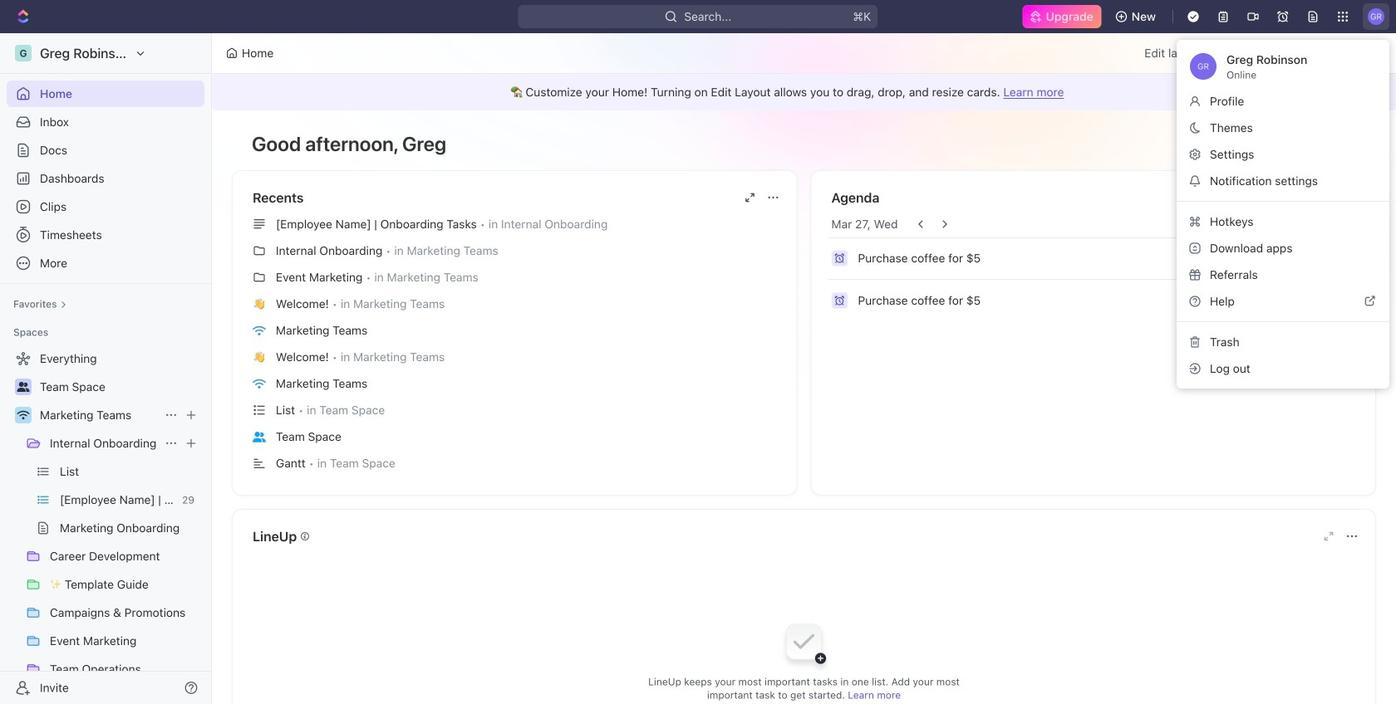 Task type: vqa. For each thing, say whether or not it's contained in the screenshot.
wifi icon
yes



Task type: describe. For each thing, give the bounding box(es) containing it.
wifi image inside tree
[[17, 411, 30, 421]]

sidebar navigation
[[0, 33, 212, 705]]

tree inside sidebar navigation
[[7, 346, 204, 705]]



Task type: locate. For each thing, give the bounding box(es) containing it.
wifi image
[[253, 326, 266, 336], [17, 411, 30, 421]]

user group image
[[253, 432, 266, 443]]

0 vertical spatial wifi image
[[253, 326, 266, 336]]

tree
[[7, 346, 204, 705]]

1 horizontal spatial wifi image
[[253, 326, 266, 336]]

0 horizontal spatial wifi image
[[17, 411, 30, 421]]

wifi image
[[253, 379, 266, 389]]

1 vertical spatial wifi image
[[17, 411, 30, 421]]



